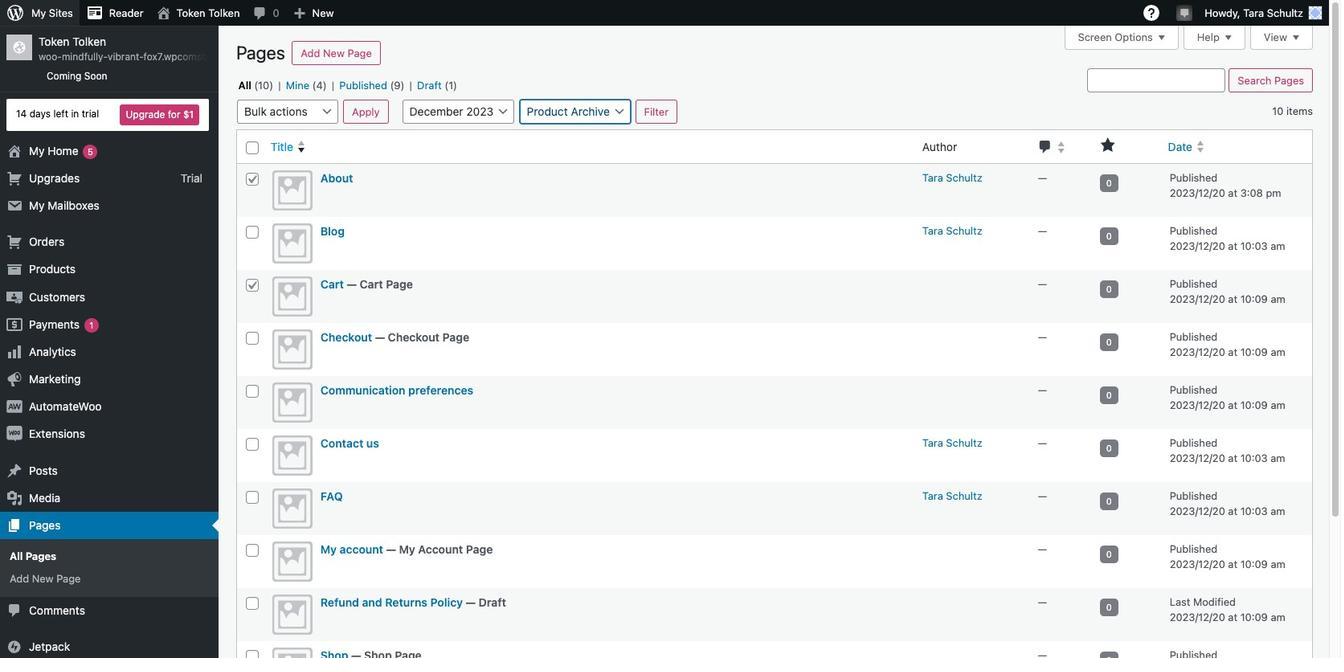 Task type: locate. For each thing, give the bounding box(es) containing it.
2 am from the top
[[1271, 293, 1285, 305]]

— for tenth no thumbnail found. from the bottom of the page
[[1038, 171, 1047, 184]]

published
[[339, 79, 387, 92], [1170, 171, 1217, 184], [1170, 224, 1217, 237], [1170, 277, 1217, 290], [1170, 330, 1217, 343], [1170, 383, 1217, 396], [1170, 436, 1217, 449], [1170, 489, 1217, 502], [1170, 542, 1217, 555]]

3 at from the top
[[1228, 293, 1237, 305]]

2 cart from the left
[[360, 277, 383, 291]]

— 0
[[1038, 171, 1112, 188], [1038, 224, 1112, 241], [1038, 277, 1112, 294], [1038, 330, 1112, 347], [1038, 383, 1112, 400], [1038, 436, 1112, 453], [1038, 489, 1112, 506], [1038, 542, 1112, 559], [1038, 595, 1112, 612]]

0 vertical spatial all
[[238, 79, 251, 92]]

— for fifth no thumbnail found. from the bottom of the page
[[1038, 436, 1047, 449]]

10:09
[[1240, 293, 1268, 305], [1240, 346, 1268, 358], [1240, 399, 1268, 412], [1240, 558, 1268, 571], [1240, 611, 1268, 624]]

0 horizontal spatial cart
[[320, 277, 344, 291]]

3 | from the left
[[409, 79, 412, 92]]

new inside main menu navigation
[[32, 572, 54, 585]]

1 horizontal spatial |
[[332, 79, 334, 92]]

token
[[176, 6, 205, 19], [39, 35, 69, 48]]

6 — 0 from the top
[[1038, 436, 1112, 453]]

token inside token tolken woo-mindfully-vibrant-fox7.wpcomstaging.com coming soon
[[39, 35, 69, 48]]

cart
[[320, 277, 344, 291], [360, 277, 383, 291]]

2 | from the left
[[332, 79, 334, 92]]

token tolken woo-mindfully-vibrant-fox7.wpcomstaging.com coming soon
[[39, 35, 252, 82]]

1 horizontal spatial add new page
[[301, 47, 372, 59]]

token up woo-
[[39, 35, 69, 48]]

2 — 0 from the top
[[1038, 224, 1112, 241]]

add new page link up comments link
[[0, 568, 219, 590]]

token up fox7.wpcomstaging.com
[[176, 6, 205, 19]]

1 horizontal spatial tolken
[[208, 6, 240, 19]]

4 tara schultz from the top
[[922, 489, 982, 502]]

— for 8th no thumbnail found. from the bottom of the page
[[1038, 277, 1047, 290]]

1 — 0 from the top
[[1038, 171, 1112, 188]]

0 vertical spatial new
[[312, 6, 334, 19]]

toolbar navigation
[[0, 0, 1329, 29]]

6 am from the top
[[1271, 505, 1285, 518]]

0 horizontal spatial draft
[[417, 79, 442, 92]]

— for 4th no thumbnail found. from the bottom
[[1038, 489, 1047, 502]]

0 vertical spatial add new page link
[[292, 41, 381, 65]]

1 am from the top
[[1271, 240, 1285, 252]]

— for ninth no thumbnail found. from the bottom of the page
[[1038, 224, 1047, 237]]

schultz for blog
[[946, 224, 982, 237]]

— 0 for fifth no thumbnail found. from the bottom of the page
[[1038, 436, 1112, 453]]

tolken for token tolken
[[208, 6, 240, 19]]

2 at from the top
[[1228, 240, 1237, 252]]

tara for faq
[[922, 489, 943, 502]]

new up (4)
[[312, 6, 334, 19]]

my for my home 5
[[29, 143, 45, 157]]

2 10:03 from the top
[[1240, 452, 1268, 465]]

0 vertical spatial tolken
[[208, 6, 240, 19]]

1 vertical spatial token
[[39, 35, 69, 48]]

pages down media
[[29, 518, 61, 532]]

9 2023/12/20 from the top
[[1170, 611, 1225, 624]]

3 tara schultz from the top
[[922, 436, 982, 449]]

pages
[[236, 42, 285, 63], [29, 518, 61, 532], [25, 550, 56, 563]]

2 published 2023/12/20 at 10:09 am from the top
[[1170, 330, 1285, 358]]

9 at from the top
[[1228, 611, 1237, 624]]

my inside my sites link
[[31, 6, 46, 19]]

tara schultz link for faq
[[922, 489, 982, 502]]

1 | from the left
[[278, 79, 281, 92]]

1 vertical spatial tolken
[[73, 35, 106, 48]]

published 2023/12/20 at 10:03 am for blog
[[1170, 224, 1285, 252]]

page up all (10) | mine (4) | published (9) | draft (1)
[[348, 47, 372, 59]]

0 horizontal spatial add new page
[[10, 572, 81, 585]]

5 am from the top
[[1271, 452, 1285, 465]]

2 2023/12/20 from the top
[[1170, 240, 1225, 252]]

1 published 2023/12/20 at 10:09 am from the top
[[1170, 277, 1285, 305]]

schultz
[[1267, 6, 1303, 19], [946, 171, 982, 184], [946, 224, 982, 237], [946, 436, 982, 449], [946, 489, 982, 502]]

published 2023/12/20 at 10:03 am for faq
[[1170, 489, 1285, 518]]

screen
[[1078, 31, 1112, 44]]

published 2023/12/20 at 10:09 am for checkout page
[[1170, 330, 1285, 358]]

4 tara schultz link from the top
[[922, 489, 982, 502]]

— 0 for 6th no thumbnail found. from the bottom
[[1038, 383, 1112, 400]]

0 link
[[246, 0, 286, 26], [1100, 174, 1118, 192], [1100, 227, 1118, 245], [1100, 280, 1118, 298], [1100, 333, 1118, 351], [1100, 386, 1118, 404], [1100, 439, 1118, 457], [1100, 492, 1118, 510], [1100, 545, 1118, 563], [1100, 598, 1118, 616]]

1 horizontal spatial all
[[238, 79, 251, 92]]

3 published 2023/12/20 at 10:03 am from the top
[[1170, 489, 1285, 518]]

1 checkout from the left
[[320, 330, 372, 344]]

2 horizontal spatial |
[[409, 79, 412, 92]]

published 2023/12/20 at 10:03 am
[[1170, 224, 1285, 252], [1170, 436, 1285, 465], [1170, 489, 1285, 518]]

4 2023/12/20 from the top
[[1170, 346, 1225, 358]]

8 no thumbnail found. image from the top
[[272, 541, 312, 581]]

home
[[48, 143, 78, 157]]

2 10:09 from the top
[[1240, 346, 1268, 358]]

1 2023/12/20 from the top
[[1170, 187, 1225, 199]]

comments
[[29, 603, 85, 617]]

all pages link
[[0, 545, 219, 568]]

5 — 0 from the top
[[1038, 383, 1112, 400]]

| right (4)
[[332, 79, 334, 92]]

am for 4th no thumbnail found. from the bottom
[[1271, 505, 1285, 518]]

None checkbox
[[246, 172, 259, 185], [246, 226, 259, 238], [246, 385, 259, 397], [246, 491, 259, 504], [246, 597, 259, 610], [246, 650, 259, 658], [246, 172, 259, 185], [246, 226, 259, 238], [246, 385, 259, 397], [246, 491, 259, 504], [246, 597, 259, 610], [246, 650, 259, 658]]

0 link for 8th no thumbnail found. from the top
[[1100, 545, 1118, 563]]

soon
[[84, 70, 107, 82]]

8 am from the top
[[1271, 611, 1285, 624]]

payments 1
[[29, 317, 94, 331]]

am for 7th no thumbnail found. from the bottom of the page
[[1271, 346, 1285, 358]]

add new page up all (10) | mine (4) | published (9) | draft (1)
[[301, 47, 372, 59]]

— 0 for 7th no thumbnail found. from the bottom of the page
[[1038, 330, 1112, 347]]

5 no thumbnail found. image from the top
[[272, 382, 312, 422]]

add
[[301, 47, 320, 59], [10, 572, 29, 585]]

my down upgrades
[[29, 198, 45, 212]]

7 at from the top
[[1228, 505, 1237, 518]]

1 tara schultz link from the top
[[922, 171, 982, 184]]

1 at from the top
[[1228, 187, 1237, 199]]

0 vertical spatial add
[[301, 47, 320, 59]]

token tolken link
[[150, 0, 246, 26]]

at
[[1228, 187, 1237, 199], [1228, 240, 1237, 252], [1228, 293, 1237, 305], [1228, 346, 1237, 358], [1228, 399, 1237, 412], [1228, 452, 1237, 465], [1228, 505, 1237, 518], [1228, 558, 1237, 571], [1228, 611, 1237, 624]]

schultz for faq
[[946, 489, 982, 502]]

1 10:09 from the top
[[1240, 293, 1268, 305]]

automatewoo link
[[0, 393, 219, 421]]

blog
[[320, 224, 345, 238]]

at for 0 link for 8th no thumbnail found. from the bottom of the page
[[1228, 293, 1237, 305]]

help
[[1197, 31, 1220, 44]]

0 horizontal spatial |
[[278, 79, 281, 92]]

all inside main menu navigation
[[10, 550, 23, 563]]

at for 0 link corresponding to tenth no thumbnail found. from the bottom of the page
[[1228, 187, 1237, 199]]

0 vertical spatial published 2023/12/20 at 10:03 am
[[1170, 224, 1285, 252]]

page inside main menu navigation
[[56, 572, 81, 585]]

faq
[[320, 489, 343, 503]]

published 2023/12/20 at 10:09 am
[[1170, 277, 1285, 305], [1170, 330, 1285, 358], [1170, 383, 1285, 412], [1170, 542, 1285, 571]]

1 vertical spatial draft
[[479, 595, 506, 609]]

schultz for about
[[946, 171, 982, 184]]

4 — 0 from the top
[[1038, 330, 1112, 347]]

|
[[278, 79, 281, 92], [332, 79, 334, 92], [409, 79, 412, 92]]

— 0 for ninth no thumbnail found. from the bottom of the page
[[1038, 224, 1112, 241]]

about link
[[320, 171, 353, 185]]

7 no thumbnail found. image from the top
[[272, 488, 312, 528]]

— 0 for 4th no thumbnail found. from the bottom
[[1038, 489, 1112, 506]]

10:03
[[1240, 240, 1268, 252], [1240, 452, 1268, 465], [1240, 505, 1268, 518]]

8 2023/12/20 from the top
[[1170, 558, 1225, 571]]

notification image
[[1178, 6, 1191, 18]]

tara inside toolbar navigation
[[1243, 6, 1264, 19]]

add down all pages
[[10, 572, 29, 585]]

3 — 0 from the top
[[1038, 277, 1112, 294]]

tolken inside token tolken woo-mindfully-vibrant-fox7.wpcomstaging.com coming soon
[[73, 35, 106, 48]]

10:09 for checkout — checkout page
[[1240, 346, 1268, 358]]

extensions
[[29, 427, 85, 441]]

3 no thumbnail found. image from the top
[[272, 276, 312, 316]]

add up (4)
[[301, 47, 320, 59]]

5 at from the top
[[1228, 399, 1237, 412]]

tolken
[[208, 6, 240, 19], [73, 35, 106, 48]]

None search field
[[1087, 68, 1226, 92]]

0
[[273, 6, 279, 19], [1106, 177, 1112, 188], [1106, 230, 1112, 241], [1106, 283, 1112, 294], [1106, 336, 1112, 347], [1106, 389, 1112, 400], [1106, 442, 1112, 453], [1106, 495, 1112, 506], [1106, 549, 1112, 559], [1106, 602, 1112, 612]]

howdy, tara schultz
[[1205, 6, 1303, 19]]

4 published 2023/12/20 at 10:09 am from the top
[[1170, 542, 1285, 571]]

pages up '(10)'
[[236, 42, 285, 63]]

published for 4th no thumbnail found. from the bottom
[[1170, 489, 1217, 502]]

3 am from the top
[[1271, 346, 1285, 358]]

cart right cart link
[[360, 277, 383, 291]]

0 vertical spatial add new page
[[301, 47, 372, 59]]

sites
[[49, 6, 73, 19]]

add new page link
[[292, 41, 381, 65], [0, 568, 219, 590]]

0 vertical spatial token
[[176, 6, 205, 19]]

1 vertical spatial add
[[10, 572, 29, 585]]

pages up comments
[[25, 550, 56, 563]]

cart down blog link
[[320, 277, 344, 291]]

orders link
[[0, 228, 219, 256]]

add new page
[[301, 47, 372, 59], [10, 572, 81, 585]]

tara schultz link for blog
[[922, 224, 982, 237]]

upgrade for $1 button
[[120, 104, 199, 125]]

no thumbnail found. image
[[272, 170, 312, 210], [272, 223, 312, 263], [272, 276, 312, 316], [272, 329, 312, 369], [272, 382, 312, 422], [272, 435, 312, 475], [272, 488, 312, 528], [272, 541, 312, 581], [272, 594, 312, 634], [272, 647, 312, 658]]

7 2023/12/20 from the top
[[1170, 505, 1225, 518]]

0 horizontal spatial checkout
[[320, 330, 372, 344]]

9 — 0 from the top
[[1038, 595, 1112, 612]]

8 — 0 from the top
[[1038, 542, 1112, 559]]

my left home
[[29, 143, 45, 157]]

2 published 2023/12/20 at 10:03 am from the top
[[1170, 436, 1285, 465]]

howdy,
[[1205, 6, 1240, 19]]

4 10:09 from the top
[[1240, 558, 1268, 571]]

blog link
[[320, 224, 345, 238]]

2 tara schultz link from the top
[[922, 224, 982, 237]]

None submit
[[1229, 68, 1313, 92], [343, 100, 389, 124], [635, 100, 677, 124], [1229, 68, 1313, 92], [343, 100, 389, 124], [635, 100, 677, 124]]

comments link
[[0, 597, 219, 624]]

1 horizontal spatial checkout
[[388, 330, 440, 344]]

8 at from the top
[[1228, 558, 1237, 571]]

tolken inside "link"
[[208, 6, 240, 19]]

refund
[[320, 595, 359, 609]]

at inside published 2023/12/20 at 3:08 pm
[[1228, 187, 1237, 199]]

1 published 2023/12/20 at 10:03 am from the top
[[1170, 224, 1285, 252]]

1 vertical spatial all
[[10, 550, 23, 563]]

9 no thumbnail found. image from the top
[[272, 594, 312, 634]]

vibrant-
[[108, 51, 144, 63]]

1 horizontal spatial add
[[301, 47, 320, 59]]

my left account
[[320, 542, 337, 556]]

3 10:03 from the top
[[1240, 505, 1268, 518]]

2 vertical spatial 10:03
[[1240, 505, 1268, 518]]

new for the add new page link to the right
[[323, 47, 345, 59]]

3 tara schultz link from the top
[[922, 436, 982, 449]]

5 10:09 from the top
[[1240, 611, 1268, 624]]

main menu navigation
[[0, 26, 252, 658]]

None checkbox
[[246, 141, 259, 154], [246, 279, 259, 291], [246, 332, 259, 344], [246, 438, 259, 450], [246, 544, 259, 557], [246, 141, 259, 154], [246, 279, 259, 291], [246, 332, 259, 344], [246, 438, 259, 450], [246, 544, 259, 557]]

4 at from the top
[[1228, 346, 1237, 358]]

am for 6th no thumbnail found. from the bottom
[[1271, 399, 1285, 412]]

tolken up fox7.wpcomstaging.com
[[208, 6, 240, 19]]

posts link
[[0, 457, 219, 484]]

draft right policy
[[479, 595, 506, 609]]

0 vertical spatial 10:03
[[1240, 240, 1268, 252]]

7 am from the top
[[1271, 558, 1285, 571]]

6 at from the top
[[1228, 452, 1237, 465]]

at for 0 link related to 4th no thumbnail found. from the bottom
[[1228, 505, 1237, 518]]

tolken up mindfully-
[[73, 35, 106, 48]]

coming
[[47, 70, 81, 82]]

10 no thumbnail found. image from the top
[[272, 647, 312, 658]]

draft left (1)
[[417, 79, 442, 92]]

2 vertical spatial new
[[32, 572, 54, 585]]

mailboxes
[[48, 198, 99, 212]]

checkout down cart link
[[320, 330, 372, 344]]

add new page down all pages
[[10, 572, 81, 585]]

add new page link up all (10) | mine (4) | published (9) | draft (1)
[[292, 41, 381, 65]]

published 2023/12/20 at 10:09 am for cart page
[[1170, 277, 1285, 305]]

checkout — checkout page
[[320, 330, 469, 344]]

tara schultz link
[[922, 171, 982, 184], [922, 224, 982, 237], [922, 436, 982, 449], [922, 489, 982, 502]]

0 link for 7th no thumbnail found. from the bottom of the page
[[1100, 333, 1118, 351]]

0 vertical spatial pages
[[236, 42, 285, 63]]

comments image
[[1038, 140, 1053, 153]]

1 vertical spatial 10:03
[[1240, 452, 1268, 465]]

at inside last modified 2023/12/20 at 10:09 am
[[1228, 611, 1237, 624]]

1 tara schultz from the top
[[922, 171, 982, 184]]

cart link
[[320, 277, 344, 291]]

1 10:03 from the top
[[1240, 240, 1268, 252]]

0 horizontal spatial add
[[10, 572, 29, 585]]

— 0 for tenth no thumbnail found. from the bottom of the page
[[1038, 171, 1112, 188]]

at for fifth no thumbnail found. from the bottom of the page's 0 link
[[1228, 452, 1237, 465]]

token inside "link"
[[176, 6, 205, 19]]

10:03 for contact us
[[1240, 452, 1268, 465]]

at for 7th no thumbnail found. from the bottom of the page's 0 link
[[1228, 346, 1237, 358]]

my for my mailboxes
[[29, 198, 45, 212]]

payments
[[29, 317, 80, 331]]

7 — 0 from the top
[[1038, 489, 1112, 506]]

0 horizontal spatial add new page link
[[0, 568, 219, 590]]

(4)
[[312, 79, 327, 92]]

new up all (10) | mine (4) | published (9) | draft (1)
[[323, 47, 345, 59]]

| right '(10)'
[[278, 79, 281, 92]]

0 horizontal spatial token
[[39, 35, 69, 48]]

5
[[88, 146, 93, 156]]

options
[[1115, 31, 1153, 44]]

my left sites
[[31, 6, 46, 19]]

help button
[[1183, 26, 1245, 50]]

2 checkout from the left
[[388, 330, 440, 344]]

faq link
[[320, 489, 343, 503]]

1 cart from the left
[[320, 277, 344, 291]]

upgrade
[[126, 108, 165, 120]]

page up comments
[[56, 572, 81, 585]]

1 vertical spatial new
[[323, 47, 345, 59]]

published 2023/12/20 at 10:03 am for contact us
[[1170, 436, 1285, 465]]

and
[[362, 595, 382, 609]]

0 horizontal spatial all
[[10, 550, 23, 563]]

1 vertical spatial published 2023/12/20 at 10:03 am
[[1170, 436, 1285, 465]]

checkout up 'communication preferences' link
[[388, 330, 440, 344]]

1 horizontal spatial token
[[176, 6, 205, 19]]

view
[[1264, 31, 1287, 44]]

0 link for ninth no thumbnail found. from the bottom of the page
[[1100, 227, 1118, 245]]

1 vertical spatial add new page
[[10, 572, 81, 585]]

new down all pages
[[32, 572, 54, 585]]

trial
[[82, 108, 99, 120]]

token tolken
[[176, 6, 240, 19]]

4 am from the top
[[1271, 399, 1285, 412]]

new link
[[286, 0, 340, 26]]

published for fifth no thumbnail found. from the bottom of the page
[[1170, 436, 1217, 449]]

schultz inside toolbar navigation
[[1267, 6, 1303, 19]]

| right (9)
[[409, 79, 412, 92]]

new for the bottommost the add new page link
[[32, 572, 54, 585]]

my for my account — my account page
[[320, 542, 337, 556]]

2 vertical spatial published 2023/12/20 at 10:03 am
[[1170, 489, 1285, 518]]

1 horizontal spatial cart
[[360, 277, 383, 291]]

page up checkout — checkout page
[[386, 277, 413, 291]]

all for all (10) | mine (4) | published (9) | draft (1)
[[238, 79, 251, 92]]

all
[[238, 79, 251, 92], [10, 550, 23, 563]]

0 horizontal spatial tolken
[[73, 35, 106, 48]]

2 tara schultz from the top
[[922, 224, 982, 237]]

my inside my mailboxes link
[[29, 198, 45, 212]]

0 link for 4th no thumbnail found. from the bottom
[[1100, 492, 1118, 510]]

10 items
[[1272, 104, 1313, 117]]

draft
[[417, 79, 442, 92], [479, 595, 506, 609]]

products link
[[0, 256, 219, 283]]

policy
[[430, 595, 463, 609]]

$1
[[183, 108, 194, 120]]

published inside published 2023/12/20 at 3:08 pm
[[1170, 171, 1217, 184]]



Task type: vqa. For each thing, say whether or not it's contained in the screenshot.


Task type: describe. For each thing, give the bounding box(es) containing it.
analytics
[[29, 345, 76, 358]]

(1)
[[445, 79, 457, 92]]

tara schultz for blog
[[922, 224, 982, 237]]

my sites link
[[0, 0, 79, 26]]

0 link for fifth no thumbnail found. from the bottom of the page
[[1100, 439, 1118, 457]]

am for 8th no thumbnail found. from the bottom of the page
[[1271, 293, 1285, 305]]

1
[[89, 320, 94, 330]]

marketing
[[29, 372, 81, 386]]

author
[[922, 139, 957, 153]]

10:03 for blog
[[1240, 240, 1268, 252]]

1 vertical spatial add new page link
[[0, 568, 219, 590]]

0 link for 6th no thumbnail found. from the bottom
[[1100, 386, 1118, 404]]

3 2023/12/20 from the top
[[1170, 293, 1225, 305]]

refund and returns policy — draft
[[320, 595, 506, 609]]

pages link
[[0, 512, 219, 539]]

last modified 2023/12/20 at 10:09 am
[[1170, 595, 1285, 624]]

trial
[[181, 171, 202, 185]]

orders
[[29, 235, 64, 248]]

published for 6th no thumbnail found. from the bottom
[[1170, 383, 1217, 396]]

0 link for 8th no thumbnail found. from the bottom of the page
[[1100, 280, 1118, 298]]

media link
[[0, 484, 219, 512]]

at for 0 link related to 6th no thumbnail found. from the bottom
[[1228, 399, 1237, 412]]

checkout link
[[320, 330, 372, 344]]

in
[[71, 108, 79, 120]]

— for second no thumbnail found. from the bottom of the page
[[1038, 595, 1047, 608]]

published for 8th no thumbnail found. from the bottom of the page
[[1170, 277, 1217, 290]]

10:03 for faq
[[1240, 505, 1268, 518]]

0 link for tenth no thumbnail found. from the bottom of the page
[[1100, 174, 1118, 192]]

page right account on the bottom of the page
[[466, 542, 493, 556]]

communication
[[320, 383, 405, 397]]

0 link for second no thumbnail found. from the bottom of the page
[[1100, 598, 1118, 616]]

10
[[1272, 104, 1284, 117]]

marketing link
[[0, 366, 219, 393]]

— for 7th no thumbnail found. from the bottom of the page
[[1038, 330, 1047, 343]]

4 no thumbnail found. image from the top
[[272, 329, 312, 369]]

extensions link
[[0, 421, 219, 448]]

3 published 2023/12/20 at 10:09 am from the top
[[1170, 383, 1285, 412]]

last
[[1170, 595, 1190, 608]]

tara schultz for contact us
[[922, 436, 982, 449]]

2 no thumbnail found. image from the top
[[272, 223, 312, 263]]

reader
[[109, 6, 144, 19]]

media
[[29, 491, 60, 504]]

10:09 inside last modified 2023/12/20 at 10:09 am
[[1240, 611, 1268, 624]]

published for tenth no thumbnail found. from the bottom of the page
[[1170, 171, 1217, 184]]

my sites
[[31, 6, 73, 19]]

my account — my account page
[[320, 542, 493, 556]]

us
[[366, 436, 379, 450]]

3:08
[[1240, 187, 1263, 199]]

(9)
[[390, 79, 405, 92]]

my home 5
[[29, 143, 93, 157]]

— 0 for 8th no thumbnail found. from the top
[[1038, 542, 1112, 559]]

date link
[[1162, 132, 1312, 161]]

my left account on the bottom of the page
[[399, 542, 415, 556]]

days
[[29, 108, 51, 120]]

tara schultz link for about
[[922, 171, 982, 184]]

2 vertical spatial pages
[[25, 550, 56, 563]]

woo-
[[39, 51, 62, 63]]

tara schultz for about
[[922, 171, 982, 184]]

pm
[[1266, 187, 1281, 199]]

all pages
[[10, 550, 56, 563]]

preferences
[[408, 383, 473, 397]]

published 2023/12/20 at 10:09 am for my account page
[[1170, 542, 1285, 571]]

published 2023/12/20 at 3:08 pm
[[1170, 171, 1281, 199]]

my for my sites
[[31, 6, 46, 19]]

refund and returns policy link
[[320, 595, 463, 609]]

1 no thumbnail found. image from the top
[[272, 170, 312, 210]]

schultz for contact us
[[946, 436, 982, 449]]

for
[[168, 108, 180, 120]]

page up 'preferences'
[[442, 330, 469, 344]]

fox7.wpcomstaging.com
[[144, 51, 252, 63]]

0 vertical spatial draft
[[417, 79, 442, 92]]

left
[[53, 108, 68, 120]]

published for 8th no thumbnail found. from the top
[[1170, 542, 1217, 555]]

returns
[[385, 595, 427, 609]]

(10)
[[254, 79, 273, 92]]

token for token tolken
[[176, 6, 205, 19]]

mindfully-
[[62, 51, 108, 63]]

modified
[[1193, 595, 1236, 608]]

— for 6th no thumbnail found. from the bottom
[[1038, 383, 1047, 396]]

10:09 for cart — cart page
[[1240, 293, 1268, 305]]

analytics link
[[0, 338, 219, 366]]

products
[[29, 262, 76, 276]]

all for all pages
[[10, 550, 23, 563]]

reader link
[[79, 0, 150, 26]]

my mailboxes link
[[0, 192, 219, 219]]

am inside last modified 2023/12/20 at 10:09 am
[[1271, 611, 1285, 624]]

at for 0 link corresponding to ninth no thumbnail found. from the bottom of the page
[[1228, 240, 1237, 252]]

am for ninth no thumbnail found. from the bottom of the page
[[1271, 240, 1285, 252]]

customers link
[[0, 283, 219, 311]]

tara schultz for faq
[[922, 489, 982, 502]]

token for token tolken woo-mindfully-vibrant-fox7.wpcomstaging.com coming soon
[[39, 35, 69, 48]]

title link
[[264, 132, 914, 161]]

14 days left in trial
[[16, 108, 99, 120]]

screen options button
[[1064, 26, 1179, 50]]

screen options
[[1078, 31, 1153, 44]]

tolken for token tolken woo-mindfully-vibrant-fox7.wpcomstaging.com coming soon
[[73, 35, 106, 48]]

my account link
[[320, 542, 383, 556]]

account
[[340, 542, 383, 556]]

published for ninth no thumbnail found. from the bottom of the page
[[1170, 224, 1217, 237]]

0 inside toolbar navigation
[[273, 6, 279, 19]]

jetpack
[[29, 639, 70, 653]]

1 vertical spatial pages
[[29, 518, 61, 532]]

upgrades
[[29, 171, 80, 185]]

add new page inside main menu navigation
[[10, 572, 81, 585]]

6 2023/12/20 from the top
[[1170, 452, 1225, 465]]

6 no thumbnail found. image from the top
[[272, 435, 312, 475]]

items
[[1286, 104, 1313, 117]]

5 2023/12/20 from the top
[[1170, 399, 1225, 412]]

published for 7th no thumbnail found. from the bottom of the page
[[1170, 330, 1217, 343]]

1 horizontal spatial draft
[[479, 595, 506, 609]]

tara for contact us
[[922, 436, 943, 449]]

contact
[[320, 436, 363, 450]]

contact us link
[[320, 436, 379, 450]]

communication preferences
[[320, 383, 473, 397]]

view button
[[1250, 26, 1313, 50]]

date
[[1168, 139, 1192, 153]]

— 0 for second no thumbnail found. from the bottom of the page
[[1038, 595, 1112, 612]]

3 10:09 from the top
[[1240, 399, 1268, 412]]

1 horizontal spatial add new page link
[[292, 41, 381, 65]]

— 0 for 8th no thumbnail found. from the bottom of the page
[[1038, 277, 1112, 294]]

posts
[[29, 463, 58, 477]]

add inside main menu navigation
[[10, 572, 29, 585]]

customers
[[29, 290, 85, 303]]

— for 8th no thumbnail found. from the top
[[1038, 542, 1047, 555]]

2023/12/20 inside last modified 2023/12/20 at 10:09 am
[[1170, 611, 1225, 624]]

jetpack link
[[0, 633, 219, 658]]

am for 8th no thumbnail found. from the top
[[1271, 558, 1285, 571]]

tara schultz link for contact us
[[922, 436, 982, 449]]

am for fifth no thumbnail found. from the bottom of the page
[[1271, 452, 1285, 465]]

new inside toolbar navigation
[[312, 6, 334, 19]]

mine
[[286, 79, 309, 92]]

at for 8th no thumbnail found. from the top's 0 link
[[1228, 558, 1237, 571]]

tara for blog
[[922, 224, 943, 237]]

tara for about
[[922, 171, 943, 184]]

10:09 for my account — my account page
[[1240, 558, 1268, 571]]

14
[[16, 108, 27, 120]]

cart — cart page
[[320, 277, 413, 291]]

contact us
[[320, 436, 379, 450]]

2023/12/20 inside published 2023/12/20 at 3:08 pm
[[1170, 187, 1225, 199]]



